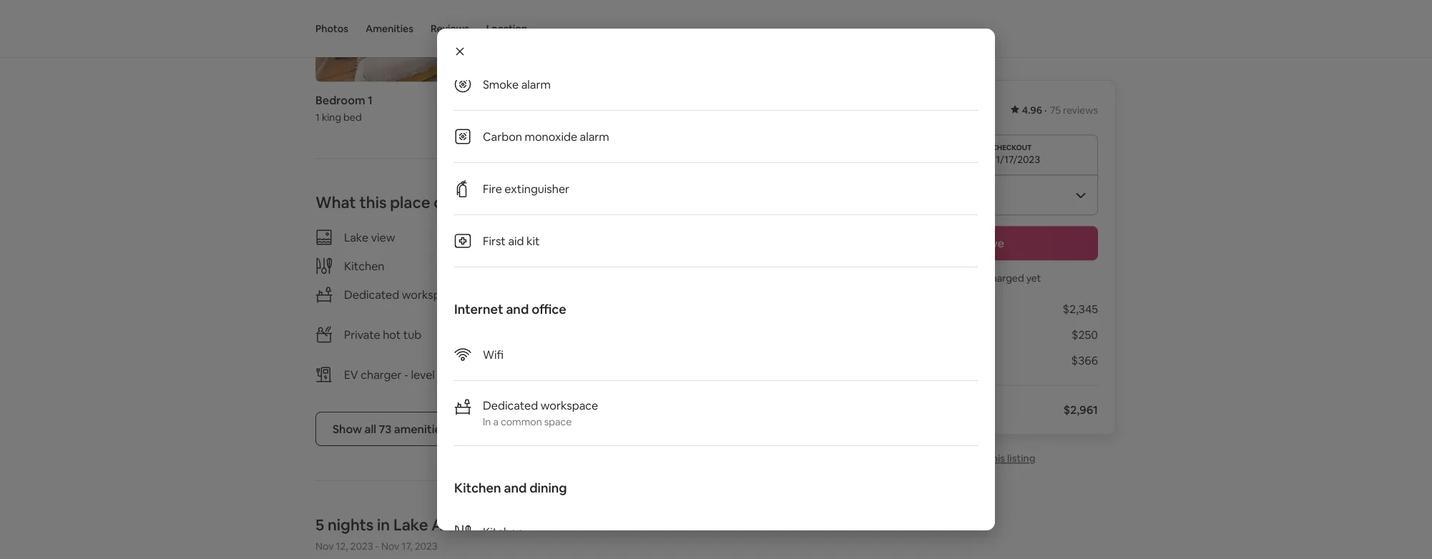 Task type: describe. For each thing, give the bounding box(es) containing it.
charged
[[986, 272, 1024, 285]]

11/17/2023
[[992, 153, 1041, 166]]

bed
[[344, 111, 362, 124]]

fire
[[483, 181, 502, 196]]

- inside 5 nights in lake arrowhead nov 12, 2023 - nov 17, 2023
[[375, 540, 379, 553]]

$469
[[868, 98, 905, 118]]

17,
[[402, 540, 413, 553]]

you won't be charged yet
[[925, 272, 1041, 285]]

$469 night
[[868, 98, 936, 118]]

be
[[972, 272, 984, 285]]

·
[[1045, 104, 1047, 117]]

$2,345
[[1063, 302, 1098, 317]]

tesla
[[449, 368, 474, 382]]

all
[[365, 422, 376, 437]]

view
[[371, 230, 395, 245]]

in
[[377, 515, 390, 535]]

fire extinguisher
[[483, 181, 570, 196]]

king
[[322, 111, 341, 124]]

show
[[333, 422, 362, 437]]

12,
[[336, 540, 348, 553]]

night
[[908, 102, 936, 117]]

nights
[[328, 515, 374, 535]]

carbon
[[483, 129, 522, 144]]

dedicated for dedicated workspace in a common space
[[483, 398, 538, 413]]

ev
[[344, 368, 358, 382]]

this for what
[[360, 192, 387, 213]]

5
[[316, 515, 324, 535]]

kitchen and dining
[[454, 480, 567, 497]]

photos button
[[316, 0, 348, 57]]

you
[[925, 272, 942, 285]]

4.96 · 75 reviews
[[1022, 104, 1098, 117]]

75
[[1050, 104, 1061, 117]]

level
[[411, 368, 435, 382]]

kit
[[527, 234, 540, 248]]

internet and office
[[454, 301, 567, 318]]

workspace for dedicated workspace in a common space
[[541, 398, 598, 413]]

dedicated workspace in a common space
[[483, 398, 598, 429]]

what
[[316, 192, 356, 213]]

smoke alarm
[[483, 77, 551, 92]]

0 horizontal spatial lake
[[344, 230, 369, 245]]

internet
[[454, 301, 503, 318]]

dedicated workspace
[[344, 287, 460, 302]]

$250
[[1072, 328, 1098, 342]]

and for kitchen
[[504, 480, 527, 497]]

73
[[379, 422, 392, 437]]

smoke
[[483, 77, 519, 92]]

arrowhead
[[432, 515, 515, 535]]

5 nights in lake arrowhead nov 12, 2023 - nov 17, 2023
[[316, 515, 515, 553]]

monoxide
[[525, 129, 577, 144]]

this for report
[[988, 453, 1005, 465]]

listing
[[1007, 453, 1036, 465]]

a
[[493, 416, 499, 429]]

tub
[[403, 327, 422, 342]]

office
[[532, 301, 567, 318]]

2 vertical spatial kitchen
[[483, 525, 523, 540]]

location
[[486, 22, 527, 35]]

1 vertical spatial kitchen
[[454, 480, 501, 497]]

property
[[693, 368, 740, 382]]

won't
[[944, 272, 970, 285]]

reviews
[[431, 22, 469, 35]]

$366
[[1072, 353, 1098, 368]]

report this listing
[[953, 453, 1036, 465]]

private
[[344, 327, 380, 342]]

0 vertical spatial -
[[404, 368, 409, 382]]

only
[[477, 368, 499, 382]]



Task type: vqa. For each thing, say whether or not it's contained in the screenshot.
'SAVE' button
no



Task type: locate. For each thing, give the bounding box(es) containing it.
dedicated inside 'dedicated workspace in a common space'
[[483, 398, 538, 413]]

dining
[[530, 480, 567, 497]]

alarm right monoxide
[[580, 129, 609, 144]]

lake view
[[344, 230, 395, 245]]

report
[[953, 453, 986, 465]]

0 vertical spatial wifi
[[584, 259, 604, 273]]

0 vertical spatial and
[[506, 301, 529, 318]]

2023 right 12,
[[350, 540, 373, 553]]

nov left 12,
[[316, 540, 334, 553]]

0 horizontal spatial dedicated
[[344, 287, 399, 302]]

this up the lake view
[[360, 192, 387, 213]]

0 horizontal spatial workspace
[[402, 287, 460, 302]]

alarm right smoke
[[521, 77, 551, 92]]

common
[[501, 416, 542, 429]]

1 nov from the left
[[316, 540, 334, 553]]

- down in
[[375, 540, 379, 553]]

security cameras on property
[[584, 368, 740, 382]]

cameras
[[629, 368, 674, 382]]

kitchen down kitchen and dining
[[483, 525, 523, 540]]

and for internet
[[506, 301, 529, 318]]

nov
[[316, 540, 334, 553], [381, 540, 400, 553]]

reviews button
[[431, 0, 469, 57]]

lake left the view
[[344, 230, 369, 245]]

bedroom 1 1 king bed
[[316, 93, 373, 124]]

photos
[[316, 22, 348, 35]]

yet
[[1027, 272, 1041, 285]]

1 horizontal spatial 1
[[368, 93, 373, 108]]

offers
[[434, 192, 477, 213]]

amenities button
[[366, 0, 414, 57]]

dedicated up 'private'
[[344, 287, 399, 302]]

amenities
[[394, 422, 447, 437]]

carbon monoxide alarm
[[483, 129, 609, 144]]

2023
[[350, 540, 373, 553], [415, 540, 438, 553]]

1 left king
[[316, 111, 320, 124]]

lake up 17,
[[393, 515, 428, 535]]

amenities
[[366, 22, 414, 35]]

kitchen down the lake view
[[344, 259, 385, 273]]

0 vertical spatial kitchen
[[344, 259, 385, 273]]

0 horizontal spatial nov
[[316, 540, 334, 553]]

what this place offers
[[316, 192, 477, 213]]

lake inside 5 nights in lake arrowhead nov 12, 2023 - nov 17, 2023
[[393, 515, 428, 535]]

place
[[390, 192, 430, 213]]

1 horizontal spatial workspace
[[541, 398, 598, 413]]

0 vertical spatial workspace
[[402, 287, 460, 302]]

1
[[368, 93, 373, 108], [316, 111, 320, 124]]

nov left 17,
[[381, 540, 400, 553]]

0 vertical spatial dedicated
[[344, 287, 399, 302]]

1 horizontal spatial lake
[[393, 515, 428, 535]]

workspace for dedicated workspace
[[402, 287, 460, 302]]

0 horizontal spatial 1
[[316, 111, 320, 124]]

11/12/2023
[[876, 153, 926, 166]]

charger
[[361, 368, 402, 382]]

show all 73 amenities
[[333, 422, 447, 437]]

kitchen
[[344, 259, 385, 273], [454, 480, 501, 497], [483, 525, 523, 540]]

first
[[483, 234, 506, 248]]

report this listing button
[[930, 453, 1036, 465]]

and
[[506, 301, 529, 318], [504, 480, 527, 497]]

1 horizontal spatial nov
[[381, 540, 400, 553]]

0 vertical spatial 1
[[368, 93, 373, 108]]

king suite- bedroom #1 image
[[555, 0, 783, 82], [555, 0, 783, 82]]

workspace
[[402, 287, 460, 302], [541, 398, 598, 413]]

this left listing
[[988, 453, 1005, 465]]

1 vertical spatial 1
[[316, 111, 320, 124]]

2 nov from the left
[[381, 540, 400, 553]]

4.96
[[1022, 104, 1043, 117]]

wifi inside what this place offers dialog
[[483, 347, 504, 362]]

2023 right 17,
[[415, 540, 438, 553]]

lake
[[344, 230, 369, 245], [393, 515, 428, 535]]

in
[[483, 416, 491, 429]]

0 vertical spatial alarm
[[521, 77, 551, 92]]

1 horizontal spatial 2023
[[415, 540, 438, 553]]

1 horizontal spatial wifi
[[584, 259, 604, 273]]

1 vertical spatial dedicated
[[483, 398, 538, 413]]

0 horizontal spatial wifi
[[483, 347, 504, 362]]

reserve
[[961, 236, 1005, 251]]

reserve button
[[868, 226, 1098, 261]]

bedroom #2- king image
[[316, 0, 544, 82], [316, 0, 544, 82]]

workspace up space
[[541, 398, 598, 413]]

0 vertical spatial lake
[[344, 230, 369, 245]]

on
[[677, 368, 690, 382]]

ev charger - level 2, tesla only
[[344, 368, 499, 382]]

alarm
[[521, 77, 551, 92], [580, 129, 609, 144]]

extinguisher
[[505, 181, 570, 196]]

2,
[[437, 368, 447, 382]]

dedicated for dedicated workspace
[[344, 287, 399, 302]]

1 vertical spatial wifi
[[483, 347, 504, 362]]

reviews
[[1063, 104, 1098, 117]]

-
[[404, 368, 409, 382], [375, 540, 379, 553]]

2 2023 from the left
[[415, 540, 438, 553]]

security
[[584, 368, 627, 382]]

location button
[[486, 0, 527, 57]]

0 vertical spatial this
[[360, 192, 387, 213]]

1 right bedroom
[[368, 93, 373, 108]]

1 horizontal spatial -
[[404, 368, 409, 382]]

what this place offers dialog
[[437, 0, 995, 560]]

wifi
[[584, 259, 604, 273], [483, 347, 504, 362]]

workspace up tub
[[402, 287, 460, 302]]

1 vertical spatial and
[[504, 480, 527, 497]]

1 horizontal spatial this
[[988, 453, 1005, 465]]

show all 73 amenities button
[[316, 412, 464, 447]]

1 vertical spatial lake
[[393, 515, 428, 535]]

kitchen up arrowhead
[[454, 480, 501, 497]]

and left dining
[[504, 480, 527, 497]]

this
[[360, 192, 387, 213], [988, 453, 1005, 465]]

1 vertical spatial -
[[375, 540, 379, 553]]

aid
[[508, 234, 524, 248]]

space
[[544, 416, 572, 429]]

0 horizontal spatial this
[[360, 192, 387, 213]]

0 horizontal spatial 2023
[[350, 540, 373, 553]]

1 horizontal spatial alarm
[[580, 129, 609, 144]]

$2,961
[[1064, 403, 1098, 418]]

- left level
[[404, 368, 409, 382]]

dedicated up common
[[483, 398, 538, 413]]

1 vertical spatial workspace
[[541, 398, 598, 413]]

dedicated
[[344, 287, 399, 302], [483, 398, 538, 413]]

hot
[[383, 327, 401, 342]]

1 2023 from the left
[[350, 540, 373, 553]]

1 vertical spatial alarm
[[580, 129, 609, 144]]

private hot tub
[[344, 327, 422, 342]]

workspace inside 'dedicated workspace in a common space'
[[541, 398, 598, 413]]

bedroom
[[316, 93, 365, 108]]

0 horizontal spatial alarm
[[521, 77, 551, 92]]

and left office
[[506, 301, 529, 318]]

1 horizontal spatial dedicated
[[483, 398, 538, 413]]

0 horizontal spatial -
[[375, 540, 379, 553]]

first aid kit
[[483, 234, 540, 248]]

1 vertical spatial this
[[988, 453, 1005, 465]]



